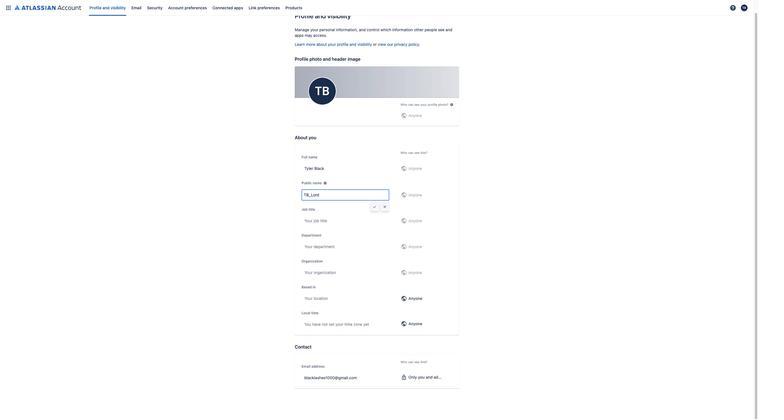 Task type: describe. For each thing, give the bounding box(es) containing it.
preferences for account preferences
[[185, 5, 207, 10]]

manage
[[295, 27, 309, 32]]

anyone button for you have not set your time zone yet
[[398, 318, 455, 330]]

not
[[322, 322, 328, 327]]

1 vertical spatial time
[[345, 322, 353, 327]]

blacklashes1000@gmail.com
[[304, 375, 357, 380]]

name for full name
[[309, 155, 318, 159]]

manage your personal information, and control which information other people see and apps may access.
[[295, 27, 453, 38]]

1 vertical spatial title
[[320, 218, 327, 223]]

may
[[305, 33, 312, 38]]

zone
[[354, 322, 362, 327]]

account
[[168, 5, 184, 10]]

who can see your profile photo?
[[401, 103, 448, 106]]

set
[[329, 322, 335, 327]]

information,
[[336, 27, 358, 32]]

learn more about your profile and visibility or view our privacy policy .
[[295, 42, 420, 47]]

2 vertical spatial profile
[[295, 57, 309, 62]]

yet
[[364, 322, 369, 327]]

more
[[306, 42, 315, 47]]

other
[[414, 27, 424, 32]]

name for public name
[[313, 181, 322, 185]]

link
[[249, 5, 257, 10]]

profile for and
[[337, 42, 349, 47]]

1 can from the top
[[408, 103, 414, 106]]

you for about
[[309, 135, 316, 140]]

2 who from the top
[[401, 151, 407, 154]]

security link
[[145, 3, 164, 12]]

our
[[387, 42, 393, 47]]

help image
[[730, 4, 737, 11]]

1 this? from the top
[[421, 151, 428, 154]]

your for your location
[[304, 296, 313, 301]]

3 who from the top
[[401, 360, 407, 364]]

4 anyone from the top
[[409, 218, 422, 223]]

access.
[[313, 33, 327, 38]]

profile photo and header image
[[295, 57, 361, 62]]

header
[[332, 57, 347, 62]]

2 anyone from the top
[[409, 166, 422, 171]]

local
[[302, 311, 310, 315]]

your right about
[[328, 42, 336, 47]]

learn
[[295, 42, 305, 47]]

2 who can see this? from the top
[[401, 360, 428, 364]]

1 who from the top
[[401, 103, 407, 106]]

about
[[317, 42, 327, 47]]

account image
[[741, 4, 748, 11]]

department
[[302, 233, 321, 238]]

email for email
[[131, 5, 142, 10]]

you for only
[[418, 375, 425, 380]]

cancel image
[[383, 205, 387, 209]]

6 anyone from the top
[[409, 270, 422, 275]]

control
[[367, 27, 380, 32]]

based in
[[302, 285, 316, 289]]

your for your job title
[[304, 218, 313, 223]]

0 horizontal spatial time
[[311, 311, 319, 315]]

anyone button for your location
[[398, 293, 455, 304]]

2 can from the top
[[408, 151, 414, 154]]

banner containing profile and visibility
[[0, 0, 754, 16]]

tyler
[[304, 166, 313, 171]]

organization
[[314, 270, 336, 275]]

only
[[409, 375, 417, 380]]

image
[[348, 57, 361, 62]]

and inside manage profile menu element
[[103, 5, 110, 10]]

2 vertical spatial visibility
[[358, 42, 372, 47]]

products
[[286, 5, 302, 10]]

view
[[378, 42, 386, 47]]

your right set
[[336, 322, 344, 327]]

in
[[313, 285, 316, 289]]

your left photo?
[[421, 103, 427, 106]]

profile and visibility link
[[88, 3, 128, 12]]

apps inside the manage your personal information, and control which information other people see and apps may access.
[[295, 33, 304, 38]]

tyler black
[[304, 166, 324, 171]]

account preferences
[[168, 5, 207, 10]]

products link
[[284, 3, 304, 12]]

about you
[[295, 135, 316, 140]]



Task type: vqa. For each thing, say whether or not it's contained in the screenshot.
You have not set your time zone yet's Anyone 'Dropdown Button'
no



Task type: locate. For each thing, give the bounding box(es) containing it.
profile for photo?
[[428, 103, 437, 106]]

3 can from the top
[[408, 360, 414, 364]]

information
[[392, 27, 413, 32]]

title right "job"
[[320, 218, 327, 223]]

email left address
[[302, 364, 311, 369]]

1 horizontal spatial preferences
[[258, 5, 280, 10]]

4 your from the top
[[304, 296, 313, 301]]

visibility left or
[[358, 42, 372, 47]]

link preferences
[[249, 5, 280, 10]]

local time
[[302, 311, 319, 315]]

1 vertical spatial email
[[302, 364, 311, 369]]

job title
[[302, 207, 315, 212]]

0 vertical spatial who can see this?
[[401, 151, 428, 154]]

1 vertical spatial can
[[408, 151, 414, 154]]

time
[[311, 311, 319, 315], [345, 322, 353, 327]]

1 horizontal spatial profile and visibility
[[295, 12, 351, 20]]

1 vertical spatial who
[[401, 151, 407, 154]]

link preferences link
[[247, 3, 282, 12]]

1 horizontal spatial email
[[302, 364, 311, 369]]

1 anyone from the top
[[409, 113, 422, 118]]

you right about
[[309, 135, 316, 140]]

1 vertical spatial who can see this?
[[401, 360, 428, 364]]

time left 'zone'
[[345, 322, 353, 327]]

7 anyone from the top
[[409, 296, 423, 301]]

and inside popup button
[[426, 375, 433, 380]]

preferences right link
[[258, 5, 280, 10]]

1 vertical spatial profile and visibility
[[295, 12, 351, 20]]

address
[[312, 364, 325, 369]]

preferences
[[185, 5, 207, 10], [258, 5, 280, 10]]

visibility left email link on the top left
[[111, 5, 126, 10]]

manage profile menu element
[[3, 0, 728, 16]]

0 vertical spatial name
[[309, 155, 318, 159]]

apps
[[234, 5, 243, 10], [295, 33, 304, 38]]

0 vertical spatial profile
[[90, 5, 102, 10]]

connected apps
[[213, 5, 243, 10]]

0 horizontal spatial profile and visibility
[[90, 5, 126, 10]]

0 vertical spatial apps
[[234, 5, 243, 10]]

visibility
[[111, 5, 126, 10], [327, 12, 351, 20], [358, 42, 372, 47]]

who
[[401, 103, 407, 106], [401, 151, 407, 154], [401, 360, 407, 364]]

public
[[302, 181, 312, 185]]

email link
[[130, 3, 143, 12]]

full
[[302, 155, 308, 159]]

8 anyone from the top
[[409, 321, 423, 326]]

apps inside manage profile menu element
[[234, 5, 243, 10]]

connected
[[213, 5, 233, 10]]

your left "job"
[[304, 218, 313, 223]]

1 preferences from the left
[[185, 5, 207, 10]]

full name
[[302, 155, 318, 159]]

learn more about your profile and visibility link
[[295, 42, 372, 47]]

you
[[304, 322, 311, 327]]

0 vertical spatial anyone button
[[398, 293, 455, 304]]

about
[[295, 135, 308, 140]]

based
[[302, 285, 312, 289]]

your inside the manage your personal information, and control which information other people see and apps may access.
[[310, 27, 319, 32]]

1 anyone button from the top
[[398, 293, 455, 304]]

1 vertical spatial this?
[[421, 360, 428, 364]]

Your public name field
[[302, 190, 389, 200]]

only you and admins
[[409, 375, 447, 380]]

who can see this?
[[401, 151, 428, 154], [401, 360, 428, 364]]

0 vertical spatial you
[[309, 135, 316, 140]]

you
[[309, 135, 316, 140], [418, 375, 425, 380]]

1 horizontal spatial visibility
[[327, 12, 351, 20]]

3 your from the top
[[304, 270, 313, 275]]

0 vertical spatial this?
[[421, 151, 428, 154]]

or
[[373, 42, 377, 47]]

admins
[[434, 375, 447, 380]]

5 anyone from the top
[[409, 244, 422, 249]]

name right full
[[309, 155, 318, 159]]

1 horizontal spatial profile
[[428, 103, 437, 106]]

1 vertical spatial apps
[[295, 33, 304, 38]]

contact
[[295, 344, 312, 350]]

2 your from the top
[[304, 244, 313, 249]]

3 anyone from the top
[[409, 192, 422, 197]]

2 this? from the top
[[421, 360, 428, 364]]

view our privacy policy link
[[378, 42, 419, 47]]

0 vertical spatial who
[[401, 103, 407, 106]]

0 vertical spatial profile and visibility
[[90, 5, 126, 10]]

switch to... image
[[5, 4, 12, 11]]

you have not set your time zone yet
[[304, 322, 369, 327]]

public name
[[302, 181, 322, 185]]

0 horizontal spatial title
[[309, 207, 315, 212]]

.
[[419, 42, 420, 47]]

1 vertical spatial anyone button
[[398, 318, 455, 330]]

apps down manage
[[295, 33, 304, 38]]

your down department
[[304, 244, 313, 249]]

banner
[[0, 0, 754, 16]]

1 vertical spatial profile
[[295, 12, 314, 20]]

profile and visibility
[[90, 5, 126, 10], [295, 12, 351, 20]]

time right local
[[311, 311, 319, 315]]

security
[[147, 5, 163, 10]]

2 anyone button from the top
[[398, 318, 455, 330]]

name right 'public'
[[313, 181, 322, 185]]

see
[[438, 27, 445, 32], [415, 103, 420, 106], [415, 151, 420, 154], [415, 360, 420, 364]]

profile up header
[[337, 42, 349, 47]]

confirm image
[[373, 205, 377, 209]]

0 horizontal spatial apps
[[234, 5, 243, 10]]

0 horizontal spatial preferences
[[185, 5, 207, 10]]

anyone
[[409, 113, 422, 118], [409, 166, 422, 171], [409, 192, 422, 197], [409, 218, 422, 223], [409, 244, 422, 249], [409, 270, 422, 275], [409, 296, 423, 301], [409, 321, 423, 326]]

0 horizontal spatial email
[[131, 5, 142, 10]]

2 preferences from the left
[[258, 5, 280, 10]]

2 vertical spatial who
[[401, 360, 407, 364]]

location
[[314, 296, 328, 301]]

photo?
[[438, 103, 448, 106]]

1 vertical spatial you
[[418, 375, 425, 380]]

title right job at the left of page
[[309, 207, 315, 212]]

your job title
[[304, 218, 327, 223]]

0 vertical spatial email
[[131, 5, 142, 10]]

have
[[312, 322, 321, 327]]

1 your from the top
[[304, 218, 313, 223]]

personal
[[320, 27, 335, 32]]

2 horizontal spatial visibility
[[358, 42, 372, 47]]

1 horizontal spatial apps
[[295, 33, 304, 38]]

privacy
[[394, 42, 408, 47]]

0 vertical spatial profile
[[337, 42, 349, 47]]

1 vertical spatial name
[[313, 181, 322, 185]]

job
[[314, 218, 319, 223]]

only you and admins button
[[398, 372, 455, 383]]

0 vertical spatial visibility
[[111, 5, 126, 10]]

1 horizontal spatial time
[[345, 322, 353, 327]]

your
[[304, 218, 313, 223], [304, 244, 313, 249], [304, 270, 313, 275], [304, 296, 313, 301]]

people
[[425, 27, 437, 32]]

profile left photo?
[[428, 103, 437, 106]]

0 horizontal spatial profile
[[337, 42, 349, 47]]

0 vertical spatial title
[[309, 207, 315, 212]]

0 horizontal spatial visibility
[[111, 5, 126, 10]]

preferences for link preferences
[[258, 5, 280, 10]]

connected apps link
[[211, 3, 245, 12]]

0 vertical spatial can
[[408, 103, 414, 106]]

can
[[408, 103, 414, 106], [408, 151, 414, 154], [408, 360, 414, 364]]

your location
[[304, 296, 328, 301]]

job
[[302, 207, 308, 212]]

your down based in
[[304, 296, 313, 301]]

email left security
[[131, 5, 142, 10]]

which
[[381, 27, 391, 32]]

profile
[[337, 42, 349, 47], [428, 103, 437, 106]]

your department
[[304, 244, 335, 249]]

account preferences link
[[167, 3, 209, 12]]

1 horizontal spatial you
[[418, 375, 425, 380]]

you right only
[[418, 375, 425, 380]]

your up may
[[310, 27, 319, 32]]

visibility up information,
[[327, 12, 351, 20]]

your for your organization
[[304, 270, 313, 275]]

title
[[309, 207, 315, 212], [320, 218, 327, 223]]

1 vertical spatial profile
[[428, 103, 437, 106]]

anyone button
[[398, 293, 455, 304], [398, 318, 455, 330]]

1 horizontal spatial title
[[320, 218, 327, 223]]

1 who can see this? from the top
[[401, 151, 428, 154]]

photo
[[310, 57, 322, 62]]

and
[[103, 5, 110, 10], [315, 12, 326, 20], [359, 27, 366, 32], [446, 27, 453, 32], [350, 42, 356, 47], [323, 57, 331, 62], [426, 375, 433, 380]]

your organization
[[304, 270, 336, 275]]

organization
[[302, 259, 323, 263]]

see inside the manage your personal information, and control which information other people see and apps may access.
[[438, 27, 445, 32]]

0 vertical spatial time
[[311, 311, 319, 315]]

email inside manage profile menu element
[[131, 5, 142, 10]]

policy
[[409, 42, 419, 47]]

name
[[309, 155, 318, 159], [313, 181, 322, 185]]

2 vertical spatial can
[[408, 360, 414, 364]]

your
[[310, 27, 319, 32], [328, 42, 336, 47], [421, 103, 427, 106], [336, 322, 344, 327]]

0 horizontal spatial you
[[309, 135, 316, 140]]

email
[[131, 5, 142, 10], [302, 364, 311, 369]]

apps left link
[[234, 5, 243, 10]]

preferences right account
[[185, 5, 207, 10]]

you inside popup button
[[418, 375, 425, 380]]

email for email address
[[302, 364, 311, 369]]

email address
[[302, 364, 325, 369]]

black
[[314, 166, 324, 171]]

department
[[314, 244, 335, 249]]

your for your department
[[304, 244, 313, 249]]

1 vertical spatial visibility
[[327, 12, 351, 20]]

profile and visibility inside manage profile menu element
[[90, 5, 126, 10]]

your down organization
[[304, 270, 313, 275]]

visibility inside manage profile menu element
[[111, 5, 126, 10]]



